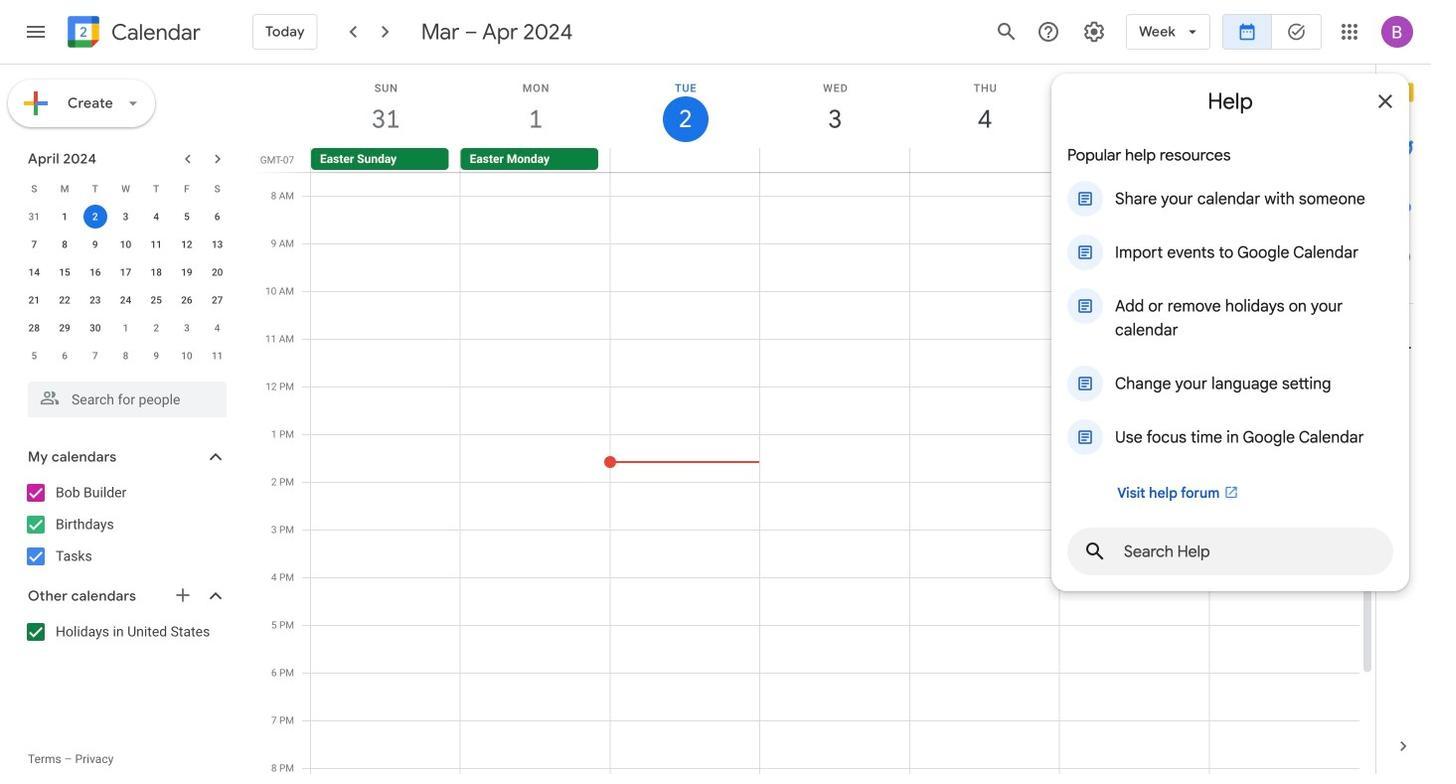 Task type: vqa. For each thing, say whether or not it's contained in the screenshot.
leftmost ,
no



Task type: describe. For each thing, give the bounding box(es) containing it.
may 8 element
[[114, 344, 138, 368]]

28 element
[[22, 316, 46, 340]]

main drawer image
[[24, 20, 48, 44]]

may 4 element
[[205, 316, 229, 340]]

18 element
[[144, 260, 168, 284]]

27 element
[[205, 288, 229, 312]]

11 element
[[144, 233, 168, 256]]

15 element
[[53, 260, 77, 284]]

8 element
[[53, 233, 77, 256]]

may 9 element
[[144, 344, 168, 368]]

may 7 element
[[83, 344, 107, 368]]

20 element
[[205, 260, 229, 284]]

calendar element
[[64, 12, 201, 56]]

my calendars list
[[4, 477, 247, 573]]

4 element
[[144, 205, 168, 229]]

5 element
[[175, 205, 199, 229]]

3 element
[[114, 205, 138, 229]]

10 element
[[114, 233, 138, 256]]

Search for people text field
[[40, 382, 215, 418]]

may 2 element
[[144, 316, 168, 340]]

may 1 element
[[114, 316, 138, 340]]

30 element
[[83, 316, 107, 340]]

2, today element
[[83, 205, 107, 229]]

25 element
[[144, 288, 168, 312]]

may 5 element
[[22, 344, 46, 368]]

7 element
[[22, 233, 46, 256]]

march 31 element
[[22, 205, 46, 229]]

21 element
[[22, 288, 46, 312]]

17 element
[[114, 260, 138, 284]]

24 element
[[114, 288, 138, 312]]

14 element
[[22, 260, 46, 284]]

13 element
[[205, 233, 229, 256]]

22 element
[[53, 288, 77, 312]]

19 element
[[175, 260, 199, 284]]



Task type: locate. For each thing, give the bounding box(es) containing it.
may 6 element
[[53, 344, 77, 368]]

add other calendars image
[[173, 586, 193, 605]]

support image
[[1037, 20, 1061, 44]]

tab list
[[1377, 65, 1432, 719]]

grid
[[255, 65, 1376, 774]]

cell
[[611, 148, 760, 172], [760, 148, 910, 172], [910, 148, 1060, 172], [1060, 148, 1209, 172], [1209, 148, 1359, 172], [80, 203, 110, 231]]

26 element
[[175, 288, 199, 312]]

6 element
[[205, 205, 229, 229]]

row
[[302, 148, 1376, 172], [19, 175, 233, 203], [19, 203, 233, 231], [19, 231, 233, 258], [19, 258, 233, 286], [19, 286, 233, 314], [19, 314, 233, 342], [19, 342, 233, 370]]

None search field
[[0, 374, 247, 418]]

may 11 element
[[205, 344, 229, 368]]

29 element
[[53, 316, 77, 340]]

cell inside april 2024 grid
[[80, 203, 110, 231]]

1 element
[[53, 205, 77, 229]]

april 2024 grid
[[19, 175, 233, 370]]

9 element
[[83, 233, 107, 256]]

heading inside the calendar element
[[107, 20, 201, 44]]

heading
[[107, 20, 201, 44]]

may 3 element
[[175, 316, 199, 340]]

16 element
[[83, 260, 107, 284]]

may 10 element
[[175, 344, 199, 368]]

row group
[[19, 203, 233, 370]]

12 element
[[175, 233, 199, 256]]

settings menu image
[[1083, 20, 1107, 44]]

23 element
[[83, 288, 107, 312]]



